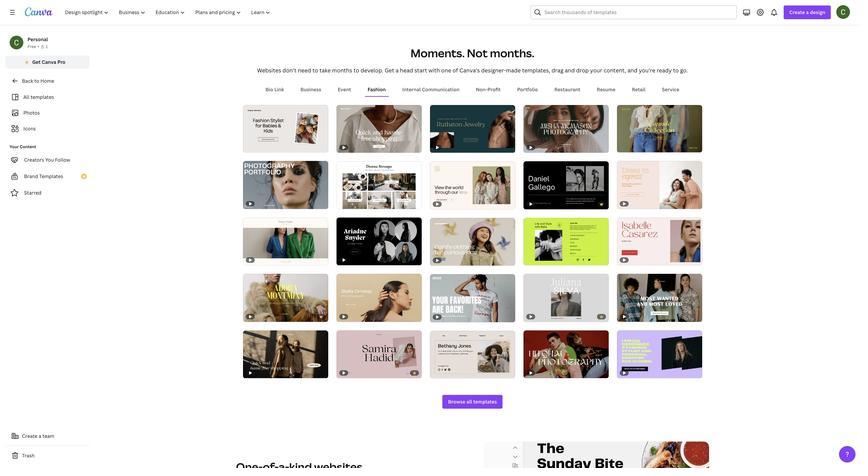 Task type: vqa. For each thing, say whether or not it's contained in the screenshot.
3rd option from the bottom
no



Task type: describe. For each thing, give the bounding box(es) containing it.
your
[[10, 144, 19, 150]]

need
[[298, 67, 311, 74]]

one
[[441, 67, 451, 74]]

ready
[[657, 67, 672, 74]]

browse all templates link
[[443, 396, 502, 410]]

back
[[22, 78, 33, 84]]

free
[[28, 44, 36, 50]]

content,
[[604, 67, 626, 74]]

starred
[[24, 190, 41, 196]]

0 vertical spatial templates
[[31, 94, 54, 100]]

icons
[[23, 125, 36, 132]]

back to home link
[[6, 74, 89, 88]]

resume
[[597, 86, 615, 93]]

1 of 6 link
[[617, 105, 702, 153]]

neon green and black colorful blocks blogger bio-link website image
[[523, 218, 609, 266]]

6
[[629, 145, 632, 150]]

1 for 1 of 6
[[622, 145, 624, 150]]

restaurant
[[555, 86, 580, 93]]

create a design button
[[784, 6, 831, 19]]

fashion
[[368, 86, 386, 93]]

free •
[[28, 44, 39, 50]]

browse all templates
[[448, 399, 497, 406]]

all
[[23, 94, 29, 100]]

a for team
[[39, 433, 41, 440]]

get canva pro
[[32, 59, 65, 65]]

of for 1 of 5
[[251, 145, 254, 150]]

get inside get canva pro button
[[32, 59, 41, 65]]

to left go.
[[673, 67, 679, 74]]

1 for 1
[[46, 44, 48, 50]]

moments.
[[411, 46, 465, 60]]

personal
[[28, 36, 48, 43]]

non-
[[476, 86, 488, 93]]

a for design
[[806, 9, 809, 15]]

1 of 6
[[622, 145, 632, 150]]

1 of 5
[[248, 145, 258, 150]]

drop
[[576, 67, 589, 74]]

non-profit
[[476, 86, 501, 93]]

ivory illustrative fashion portfolio & resume website image
[[243, 105, 328, 153]]

team
[[42, 433, 54, 440]]

with
[[428, 67, 440, 74]]

resume button
[[594, 83, 618, 96]]

go.
[[680, 67, 688, 74]]

your
[[590, 67, 602, 74]]

you
[[45, 157, 54, 163]]

internal
[[402, 86, 421, 93]]

non-profit button
[[473, 83, 503, 96]]

home
[[40, 78, 54, 84]]

creators
[[24, 157, 44, 163]]

start
[[414, 67, 427, 74]]

profit
[[488, 86, 501, 93]]

create a team button
[[6, 430, 89, 444]]

to left take
[[313, 67, 318, 74]]

trash link
[[6, 450, 89, 463]]

communication
[[422, 86, 459, 93]]

months
[[332, 67, 352, 74]]

link
[[274, 86, 284, 93]]

1 horizontal spatial templates
[[473, 399, 497, 406]]

create a design
[[789, 9, 825, 15]]

top level navigation element
[[61, 6, 276, 19]]

icons link
[[10, 122, 85, 135]]

content
[[20, 144, 36, 150]]

1 vertical spatial a
[[396, 67, 399, 74]]

brand
[[24, 173, 38, 180]]

of for 1 of 6
[[625, 145, 628, 150]]

your content
[[10, 144, 36, 150]]

browse
[[448, 399, 465, 406]]

bio link
[[266, 86, 284, 93]]



Task type: locate. For each thing, give the bounding box(es) containing it.
0 horizontal spatial 1
[[46, 44, 48, 50]]

1 left 6
[[622, 145, 624, 150]]

brand templates link
[[6, 170, 89, 184]]

a inside dropdown button
[[806, 9, 809, 15]]

of
[[453, 67, 458, 74], [251, 145, 254, 150], [625, 145, 628, 150]]

5
[[255, 145, 258, 150]]

a left 'head'
[[396, 67, 399, 74]]

business
[[301, 86, 321, 93]]

pro
[[57, 59, 65, 65]]

and left you're
[[628, 67, 638, 74]]

and
[[565, 67, 575, 74], [628, 67, 638, 74]]

templates
[[39, 173, 63, 180]]

take
[[319, 67, 331, 74]]

create left design
[[789, 9, 805, 15]]

portfolio button
[[514, 83, 541, 96]]

1 and from the left
[[565, 67, 575, 74]]

1 left 5
[[248, 145, 250, 150]]

•
[[38, 44, 39, 50]]

drag
[[552, 67, 563, 74]]

restaurant button
[[552, 83, 583, 96]]

bio
[[266, 86, 273, 93]]

retail
[[632, 86, 645, 93]]

2 horizontal spatial 1
[[622, 145, 624, 150]]

0 horizontal spatial create
[[22, 433, 37, 440]]

back to home
[[22, 78, 54, 84]]

portfolio
[[517, 86, 538, 93]]

head
[[400, 67, 413, 74]]

business button
[[298, 83, 324, 96]]

0 horizontal spatial and
[[565, 67, 575, 74]]

get canva pro button
[[6, 56, 89, 69]]

1
[[46, 44, 48, 50], [248, 145, 250, 150], [622, 145, 624, 150]]

internal communication
[[402, 86, 459, 93]]

1 horizontal spatial of
[[453, 67, 458, 74]]

Search search field
[[545, 6, 733, 19]]

0 horizontal spatial templates
[[31, 94, 54, 100]]

a
[[806, 9, 809, 15], [396, 67, 399, 74], [39, 433, 41, 440]]

create
[[789, 9, 805, 15], [22, 433, 37, 440]]

creators you follow
[[24, 157, 70, 163]]

starred link
[[6, 186, 89, 200]]

create for create a team
[[22, 433, 37, 440]]

create for create a design
[[789, 9, 805, 15]]

0 vertical spatial get
[[32, 59, 41, 65]]

1 horizontal spatial and
[[628, 67, 638, 74]]

canva
[[42, 59, 56, 65]]

trash
[[22, 453, 35, 460]]

1 vertical spatial templates
[[473, 399, 497, 406]]

get left 'head'
[[385, 67, 394, 74]]

moments. not months.
[[411, 46, 534, 60]]

brand templates
[[24, 173, 63, 180]]

to right the back
[[34, 78, 39, 84]]

photos link
[[10, 107, 85, 120]]

of right one in the right top of the page
[[453, 67, 458, 74]]

retail button
[[629, 83, 648, 96]]

all templates link
[[10, 91, 85, 104]]

1 vertical spatial create
[[22, 433, 37, 440]]

develop.
[[361, 67, 383, 74]]

event
[[338, 86, 351, 93]]

0 horizontal spatial get
[[32, 59, 41, 65]]

0 vertical spatial create
[[789, 9, 805, 15]]

bio link button
[[263, 83, 287, 96]]

0 horizontal spatial a
[[39, 433, 41, 440]]

1 of 5 link
[[243, 105, 328, 153]]

white simple light blogger bio link website image
[[336, 161, 422, 209]]

you're
[[639, 67, 655, 74]]

a inside button
[[39, 433, 41, 440]]

follow
[[55, 157, 70, 163]]

0 vertical spatial a
[[806, 9, 809, 15]]

1 horizontal spatial a
[[396, 67, 399, 74]]

to
[[313, 67, 318, 74], [354, 67, 359, 74], [673, 67, 679, 74], [34, 78, 39, 84]]

photos
[[23, 110, 40, 116]]

to right months
[[354, 67, 359, 74]]

service
[[662, 86, 679, 93]]

christina overa image
[[836, 5, 850, 19]]

2 vertical spatial a
[[39, 433, 41, 440]]

create inside create a design dropdown button
[[789, 9, 805, 15]]

2 horizontal spatial of
[[625, 145, 628, 150]]

1 for 1 of 5
[[248, 145, 250, 150]]

1 horizontal spatial create
[[789, 9, 805, 15]]

of left 6
[[625, 145, 628, 150]]

create left team at the bottom of page
[[22, 433, 37, 440]]

creators you follow link
[[6, 153, 89, 167]]

fashion button
[[365, 83, 389, 96]]

get
[[32, 59, 41, 65], [385, 67, 394, 74]]

a left design
[[806, 9, 809, 15]]

1 horizontal spatial get
[[385, 67, 394, 74]]

1 horizontal spatial 1
[[248, 145, 250, 150]]

designer-
[[481, 67, 506, 74]]

of left 5
[[251, 145, 254, 150]]

event button
[[335, 83, 354, 96]]

all templates
[[23, 94, 54, 100]]

get left canva
[[32, 59, 41, 65]]

and right drag
[[565, 67, 575, 74]]

made
[[506, 67, 521, 74]]

create a team
[[22, 433, 54, 440]]

not
[[467, 46, 488, 60]]

olive green photocentric fashion e-commerce website image
[[617, 105, 702, 153]]

all
[[466, 399, 472, 406]]

design
[[810, 9, 825, 15]]

internal communication button
[[400, 83, 462, 96]]

2 and from the left
[[628, 67, 638, 74]]

light beige sleek and simple blogger personal website image
[[430, 331, 515, 379]]

websites
[[257, 67, 281, 74]]

websites don't need to take months to develop. get a head start with one of canva's designer-made templates, drag and drop your content, and you're ready to go.
[[257, 67, 688, 74]]

None search field
[[531, 6, 737, 19]]

1 vertical spatial get
[[385, 67, 394, 74]]

0 horizontal spatial of
[[251, 145, 254, 150]]

1 right the •
[[46, 44, 48, 50]]

a left team at the bottom of page
[[39, 433, 41, 440]]

templates,
[[522, 67, 550, 74]]

don't
[[283, 67, 297, 74]]

service button
[[659, 83, 682, 96]]

canva's
[[459, 67, 480, 74]]

2 horizontal spatial a
[[806, 9, 809, 15]]

create inside create a team button
[[22, 433, 37, 440]]



